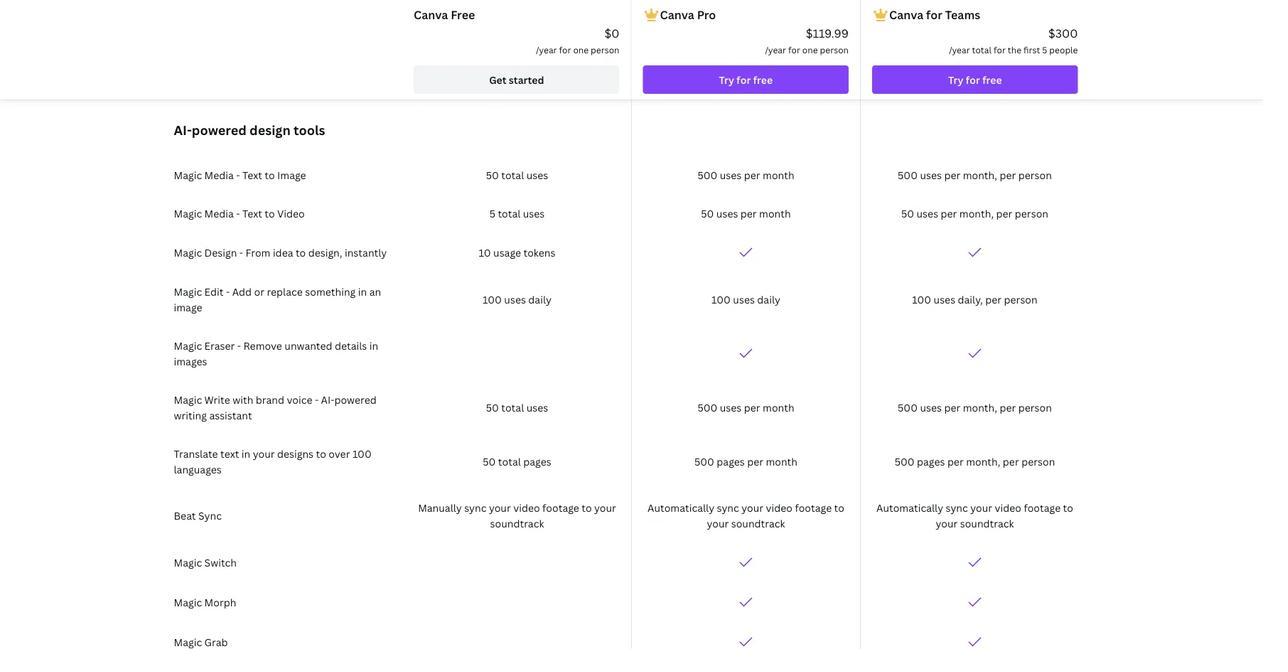 Task type: locate. For each thing, give the bounding box(es) containing it.
free down $300 /year total for the first 5 people
[[983, 73, 1002, 86]]

0 vertical spatial 5
[[1043, 44, 1048, 55]]

per
[[744, 168, 761, 182], [945, 168, 961, 182], [1000, 168, 1016, 182], [741, 207, 757, 220], [941, 207, 957, 220], [997, 207, 1013, 220], [986, 293, 1002, 306], [744, 401, 761, 414], [945, 401, 961, 414], [1000, 401, 1016, 414], [747, 455, 764, 468], [948, 455, 964, 468], [1003, 455, 1019, 468]]

1 horizontal spatial automatically sync your video footage to your soundtrack
[[877, 501, 1074, 530]]

sync right the manually
[[464, 501, 487, 514]]

500 uses per month up 50 uses per month
[[698, 168, 795, 182]]

magic edit - add or replace something in an image
[[174, 285, 381, 314]]

1 vertical spatial 50 total uses
[[486, 401, 548, 414]]

the
[[1008, 44, 1022, 55]]

- inside magic eraser - remove unwanted details in images
[[237, 339, 241, 352]]

2 500 uses per month from the top
[[698, 401, 795, 414]]

in inside translate text in your designs to over 100 languages
[[242, 447, 250, 460]]

switch
[[205, 556, 237, 569]]

/year for $119.99
[[766, 44, 786, 55]]

video down 50 total pages
[[514, 501, 540, 514]]

magic up writing
[[174, 393, 202, 406]]

0 horizontal spatial 5
[[490, 207, 496, 220]]

in inside magic eraser - remove unwanted details in images
[[370, 339, 378, 352]]

one for $0
[[573, 44, 589, 55]]

for
[[927, 7, 943, 22], [559, 44, 571, 55], [789, 44, 801, 55], [994, 44, 1006, 55], [737, 73, 751, 86], [966, 73, 980, 86]]

text for video
[[242, 207, 262, 220]]

1 horizontal spatial 100 uses daily
[[712, 293, 781, 306]]

1 daily from the left
[[529, 293, 552, 306]]

one
[[573, 44, 589, 55], [803, 44, 818, 55]]

50 total pages
[[483, 455, 552, 468]]

try for free button for canva pro
[[643, 65, 849, 94]]

powered
[[192, 121, 247, 139], [335, 393, 377, 406]]

1 horizontal spatial pages
[[717, 455, 745, 468]]

video down 500 pages per month
[[766, 501, 793, 514]]

text
[[242, 168, 262, 182], [242, 207, 262, 220]]

magic eraser - remove unwanted details in images
[[174, 339, 378, 368]]

5 inside $300 /year total for the first 5 people
[[1043, 44, 1048, 55]]

total left the
[[972, 44, 992, 55]]

50 total uses
[[486, 168, 548, 182], [486, 401, 548, 414]]

50 for translate text in your designs to over 100 languages
[[483, 455, 496, 468]]

magic inside magic write with brand voice - ai-powered writing assistant
[[174, 393, 202, 406]]

sync down 500 pages per month, per person
[[946, 501, 968, 514]]

0 horizontal spatial ai-
[[174, 121, 192, 139]]

in inside "magic edit - add or replace something in an image"
[[358, 285, 367, 298]]

month, for magic media - text to video
[[960, 207, 994, 220]]

text
[[220, 447, 239, 460]]

3 canva from the left
[[890, 7, 924, 22]]

media for magic media - text to video
[[205, 207, 234, 220]]

1 horizontal spatial free
[[983, 73, 1002, 86]]

canva left teams
[[890, 7, 924, 22]]

one inside $119.99 /year for one person
[[803, 44, 818, 55]]

3 footage from the left
[[1024, 501, 1061, 514]]

1 horizontal spatial ai-
[[321, 393, 335, 406]]

- for video
[[236, 207, 240, 220]]

one inside $0 /year for one person
[[573, 44, 589, 55]]

1 magic from the top
[[174, 168, 202, 182]]

canva for canva pro
[[660, 7, 695, 22]]

total up 50 total pages
[[502, 401, 524, 414]]

in left an
[[358, 285, 367, 298]]

2 /year from the left
[[766, 44, 786, 55]]

your
[[253, 447, 275, 460], [489, 501, 511, 514], [594, 501, 616, 514], [742, 501, 764, 514], [971, 501, 993, 514], [707, 517, 729, 530], [936, 517, 958, 530]]

2 horizontal spatial soundtrack
[[960, 517, 1014, 530]]

2 horizontal spatial /year
[[949, 44, 970, 55]]

/year inside $300 /year total for the first 5 people
[[949, 44, 970, 55]]

2 text from the top
[[242, 207, 262, 220]]

/year
[[536, 44, 557, 55], [766, 44, 786, 55], [949, 44, 970, 55]]

magic left switch
[[174, 556, 202, 569]]

magic down the magic media - text to image
[[174, 207, 202, 220]]

1 automatically sync your video footage to your soundtrack from the left
[[648, 501, 845, 530]]

1 horizontal spatial in
[[358, 285, 367, 298]]

0 horizontal spatial daily
[[529, 293, 552, 306]]

1 horizontal spatial daily
[[758, 293, 781, 306]]

3 video from the left
[[995, 501, 1022, 514]]

1 footage from the left
[[543, 501, 579, 514]]

0 vertical spatial 500 uses per month
[[698, 168, 795, 182]]

person
[[591, 44, 620, 55], [820, 44, 849, 55], [1019, 168, 1052, 182], [1015, 207, 1049, 220], [1004, 293, 1038, 306], [1019, 401, 1052, 414], [1022, 455, 1055, 468]]

your inside translate text in your designs to over 100 languages
[[253, 447, 275, 460]]

month for magic media - text to video
[[760, 207, 791, 220]]

0 vertical spatial 500 uses per month, per person
[[898, 168, 1052, 182]]

2 horizontal spatial in
[[370, 339, 378, 352]]

0 horizontal spatial automatically
[[648, 501, 715, 514]]

try
[[719, 73, 735, 86], [949, 73, 964, 86]]

100 uses daily
[[483, 293, 552, 306], [712, 293, 781, 306]]

/year for $0
[[536, 44, 557, 55]]

2 canva from the left
[[660, 7, 695, 22]]

50 for magic write with brand voice - ai-powered writing assistant
[[486, 401, 499, 414]]

eraser
[[205, 339, 235, 352]]

1 horizontal spatial sync
[[717, 501, 739, 514]]

magic inside "magic edit - add or replace something in an image"
[[174, 285, 202, 298]]

2 try for free from the left
[[949, 73, 1002, 86]]

- right edit
[[226, 285, 230, 298]]

3 magic from the top
[[174, 246, 202, 259]]

person inside $119.99 /year for one person
[[820, 44, 849, 55]]

daily,
[[958, 293, 983, 306]]

500
[[698, 168, 718, 182], [898, 168, 918, 182], [698, 401, 718, 414], [898, 401, 918, 414], [695, 455, 715, 468], [895, 455, 915, 468]]

3 pages from the left
[[917, 455, 945, 468]]

0 horizontal spatial video
[[514, 501, 540, 514]]

- up magic media - text to video
[[236, 168, 240, 182]]

5 magic from the top
[[174, 339, 202, 352]]

1 vertical spatial 500 uses per month, per person
[[898, 401, 1052, 414]]

in right text
[[242, 447, 250, 460]]

100
[[483, 293, 502, 306], [712, 293, 731, 306], [913, 293, 932, 306], [353, 447, 372, 460]]

1 vertical spatial powered
[[335, 393, 377, 406]]

1 horizontal spatial video
[[766, 501, 793, 514]]

media up the design
[[205, 207, 234, 220]]

text left image
[[242, 168, 262, 182]]

2 horizontal spatial canva
[[890, 7, 924, 22]]

/year inside $0 /year for one person
[[536, 44, 557, 55]]

5 total uses
[[490, 207, 545, 220]]

magic for magic media - text to video
[[174, 207, 202, 220]]

canva
[[414, 7, 448, 22], [660, 7, 695, 22], [890, 7, 924, 22]]

free
[[451, 7, 475, 22]]

0 horizontal spatial pages
[[524, 455, 552, 468]]

-
[[236, 168, 240, 182], [236, 207, 240, 220], [240, 246, 243, 259], [226, 285, 230, 298], [237, 339, 241, 352], [315, 393, 319, 406]]

free down $119.99 /year for one person
[[753, 73, 773, 86]]

ai-
[[174, 121, 192, 139], [321, 393, 335, 406]]

- inside "magic edit - add or replace something in an image"
[[226, 285, 230, 298]]

1 500 uses per month from the top
[[698, 168, 795, 182]]

0 horizontal spatial try for free
[[719, 73, 773, 86]]

1 media from the top
[[205, 168, 234, 182]]

0 horizontal spatial try for free button
[[643, 65, 849, 94]]

2 try for free button from the left
[[872, 65, 1078, 94]]

soundtrack down 500 pages per month, per person
[[960, 517, 1014, 530]]

canva left pro
[[660, 7, 695, 22]]

2 50 total uses from the top
[[486, 401, 548, 414]]

100 inside translate text in your designs to over 100 languages
[[353, 447, 372, 460]]

0 vertical spatial in
[[358, 285, 367, 298]]

total for magic media - text to image
[[502, 168, 524, 182]]

1 50 total uses from the top
[[486, 168, 548, 182]]

tokens
[[524, 246, 556, 259]]

1 horizontal spatial soundtrack
[[731, 517, 785, 530]]

image
[[277, 168, 306, 182]]

powered up the magic media - text to image
[[192, 121, 247, 139]]

8 magic from the top
[[174, 596, 202, 609]]

2 vertical spatial in
[[242, 447, 250, 460]]

4 magic from the top
[[174, 285, 202, 298]]

0 vertical spatial text
[[242, 168, 262, 182]]

2 media from the top
[[205, 207, 234, 220]]

3 sync from the left
[[946, 501, 968, 514]]

in right details
[[370, 339, 378, 352]]

9 magic from the top
[[174, 635, 202, 649]]

text left video
[[242, 207, 262, 220]]

month,
[[963, 168, 998, 182], [960, 207, 994, 220], [963, 401, 998, 414], [966, 455, 1001, 468]]

1 canva from the left
[[414, 7, 448, 22]]

assistant
[[209, 409, 252, 422]]

sync
[[198, 509, 222, 522]]

- right eraser at the bottom
[[237, 339, 241, 352]]

1 soundtrack from the left
[[490, 517, 544, 530]]

0 horizontal spatial footage
[[543, 501, 579, 514]]

6 magic from the top
[[174, 393, 202, 406]]

1 sync from the left
[[464, 501, 487, 514]]

total up 5 total uses
[[502, 168, 524, 182]]

1 try for free from the left
[[719, 73, 773, 86]]

3 /year from the left
[[949, 44, 970, 55]]

500 uses per month for magic write with brand voice - ai-powered writing assistant
[[698, 401, 795, 414]]

magic
[[174, 168, 202, 182], [174, 207, 202, 220], [174, 246, 202, 259], [174, 285, 202, 298], [174, 339, 202, 352], [174, 393, 202, 406], [174, 556, 202, 569], [174, 596, 202, 609], [174, 635, 202, 649]]

1 video from the left
[[514, 501, 540, 514]]

write
[[205, 393, 230, 406]]

powered down details
[[335, 393, 377, 406]]

1 free from the left
[[753, 73, 773, 86]]

to
[[265, 168, 275, 182], [265, 207, 275, 220], [296, 246, 306, 259], [316, 447, 326, 460], [582, 501, 592, 514], [835, 501, 845, 514], [1063, 501, 1074, 514]]

2 horizontal spatial sync
[[946, 501, 968, 514]]

total up the usage
[[498, 207, 521, 220]]

writing
[[174, 409, 207, 422]]

1 /year from the left
[[536, 44, 557, 55]]

1 vertical spatial media
[[205, 207, 234, 220]]

for inside $300 /year total for the first 5 people
[[994, 44, 1006, 55]]

automatically sync your video footage to your soundtrack down 500 pages per month
[[648, 501, 845, 530]]

1 horizontal spatial try
[[949, 73, 964, 86]]

total inside $300 /year total for the first 5 people
[[972, 44, 992, 55]]

soundtrack down 500 pages per month
[[731, 517, 785, 530]]

video down 500 pages per month, per person
[[995, 501, 1022, 514]]

magic left grab
[[174, 635, 202, 649]]

$0
[[605, 26, 620, 41]]

media up magic media - text to video
[[205, 168, 234, 182]]

try for free
[[719, 73, 773, 86], [949, 73, 1002, 86]]

magic for magic media - text to image
[[174, 168, 202, 182]]

canva left free
[[414, 7, 448, 22]]

50 total uses up 50 total pages
[[486, 401, 548, 414]]

to inside translate text in your designs to over 100 languages
[[316, 447, 326, 460]]

canva free
[[414, 7, 475, 22]]

magic up images
[[174, 339, 202, 352]]

canva pro
[[660, 7, 716, 22]]

1 text from the top
[[242, 168, 262, 182]]

1 horizontal spatial footage
[[795, 501, 832, 514]]

0 horizontal spatial one
[[573, 44, 589, 55]]

magic left morph
[[174, 596, 202, 609]]

2 free from the left
[[983, 73, 1002, 86]]

1 one from the left
[[573, 44, 589, 55]]

500 uses per month, per person
[[898, 168, 1052, 182], [898, 401, 1052, 414]]

- right voice
[[315, 393, 319, 406]]

magic grab
[[174, 635, 228, 649]]

month, for magic media - text to image
[[963, 168, 998, 182]]

2 500 uses per month, per person from the top
[[898, 401, 1052, 414]]

0 horizontal spatial free
[[753, 73, 773, 86]]

in
[[358, 285, 367, 298], [370, 339, 378, 352], [242, 447, 250, 460]]

design
[[205, 246, 237, 259]]

1 horizontal spatial try for free
[[949, 73, 1002, 86]]

/year inside $119.99 /year for one person
[[766, 44, 786, 55]]

1 try from the left
[[719, 73, 735, 86]]

add
[[232, 285, 252, 298]]

magic for magic design - from idea to design, instantly
[[174, 246, 202, 259]]

0 horizontal spatial in
[[242, 447, 250, 460]]

1 horizontal spatial try for free button
[[872, 65, 1078, 94]]

50 uses per month, per person
[[902, 207, 1049, 220]]

total up manually sync your video footage to your soundtrack on the left bottom of page
[[498, 455, 521, 468]]

5 right first
[[1043, 44, 1048, 55]]

2 automatically sync your video footage to your soundtrack from the left
[[877, 501, 1074, 530]]

soundtrack inside manually sync your video footage to your soundtrack
[[490, 517, 544, 530]]

total
[[972, 44, 992, 55], [502, 168, 524, 182], [498, 207, 521, 220], [502, 401, 524, 414], [498, 455, 521, 468]]

one for $119.99
[[803, 44, 818, 55]]

5
[[1043, 44, 1048, 55], [490, 207, 496, 220]]

- down the magic media - text to image
[[236, 207, 240, 220]]

get started
[[489, 73, 544, 86]]

sync down 500 pages per month
[[717, 501, 739, 514]]

- for image
[[236, 168, 240, 182]]

2 try from the left
[[949, 73, 964, 86]]

2 horizontal spatial pages
[[917, 455, 945, 468]]

50 total uses up 5 total uses
[[486, 168, 548, 182]]

0 horizontal spatial soundtrack
[[490, 517, 544, 530]]

1 try for free button from the left
[[643, 65, 849, 94]]

1 horizontal spatial 5
[[1043, 44, 1048, 55]]

0 horizontal spatial automatically sync your video footage to your soundtrack
[[648, 501, 845, 530]]

one down $119.99
[[803, 44, 818, 55]]

0 vertical spatial 50 total uses
[[486, 168, 548, 182]]

- for to
[[240, 246, 243, 259]]

magic for magic write with brand voice - ai-powered writing assistant
[[174, 393, 202, 406]]

magic up the image
[[174, 285, 202, 298]]

2 one from the left
[[803, 44, 818, 55]]

get
[[489, 73, 507, 86]]

total for magic write with brand voice - ai-powered writing assistant
[[502, 401, 524, 414]]

0 horizontal spatial /year
[[536, 44, 557, 55]]

7 magic from the top
[[174, 556, 202, 569]]

5 up 10 at the top of page
[[490, 207, 496, 220]]

/year for $300
[[949, 44, 970, 55]]

1 vertical spatial text
[[242, 207, 262, 220]]

1 horizontal spatial one
[[803, 44, 818, 55]]

magic left the design
[[174, 246, 202, 259]]

0 horizontal spatial 100 uses daily
[[483, 293, 552, 306]]

video
[[514, 501, 540, 514], [766, 501, 793, 514], [995, 501, 1022, 514]]

1 horizontal spatial automatically
[[877, 501, 944, 514]]

replace
[[267, 285, 303, 298]]

1 vertical spatial ai-
[[321, 393, 335, 406]]

2 pages from the left
[[717, 455, 745, 468]]

- for details
[[237, 339, 241, 352]]

free
[[753, 73, 773, 86], [983, 73, 1002, 86]]

- left from
[[240, 246, 243, 259]]

1 pages from the left
[[524, 455, 552, 468]]

1 horizontal spatial /year
[[766, 44, 786, 55]]

0 horizontal spatial try
[[719, 73, 735, 86]]

1 vertical spatial in
[[370, 339, 378, 352]]

2 sync from the left
[[717, 501, 739, 514]]

for inside $0 /year for one person
[[559, 44, 571, 55]]

1 500 uses per month, per person from the top
[[898, 168, 1052, 182]]

total for translate text in your designs to over 100 languages
[[498, 455, 521, 468]]

magic up magic media - text to video
[[174, 168, 202, 182]]

soundtrack down 50 total pages
[[490, 517, 544, 530]]

languages
[[174, 463, 222, 476]]

remove
[[244, 339, 282, 352]]

one up the get started button
[[573, 44, 589, 55]]

1 vertical spatial 500 uses per month
[[698, 401, 795, 414]]

magic inside magic eraser - remove unwanted details in images
[[174, 339, 202, 352]]

morph
[[205, 596, 236, 609]]

1 horizontal spatial canva
[[660, 7, 695, 22]]

50
[[486, 168, 499, 182], [701, 207, 714, 220], [902, 207, 915, 220], [486, 401, 499, 414], [483, 455, 496, 468]]

automatically
[[648, 501, 715, 514], [877, 501, 944, 514]]

500 uses per month up 500 pages per month
[[698, 401, 795, 414]]

500 uses per month, per person up 50 uses per month, per person
[[898, 168, 1052, 182]]

free for $119.99
[[753, 73, 773, 86]]

0 horizontal spatial powered
[[192, 121, 247, 139]]

2 horizontal spatial video
[[995, 501, 1022, 514]]

try for free button
[[643, 65, 849, 94], [872, 65, 1078, 94]]

automatically sync your video footage to your soundtrack down 500 pages per month, per person
[[877, 501, 1074, 530]]

2 horizontal spatial footage
[[1024, 501, 1061, 514]]

footage
[[543, 501, 579, 514], [795, 501, 832, 514], [1024, 501, 1061, 514]]

0 vertical spatial media
[[205, 168, 234, 182]]

500 uses per month, per person up 500 pages per month, per person
[[898, 401, 1052, 414]]

2 magic from the top
[[174, 207, 202, 220]]

try for free button for canva for teams
[[872, 65, 1078, 94]]

uses
[[527, 168, 548, 182], [720, 168, 742, 182], [920, 168, 942, 182], [523, 207, 545, 220], [717, 207, 738, 220], [917, 207, 939, 220], [504, 293, 526, 306], [733, 293, 755, 306], [934, 293, 956, 306], [527, 401, 548, 414], [720, 401, 742, 414], [920, 401, 942, 414]]

50 total uses for magic write with brand voice - ai-powered writing assistant
[[486, 401, 548, 414]]

0 horizontal spatial canva
[[414, 7, 448, 22]]

1 horizontal spatial powered
[[335, 393, 377, 406]]

month, for translate text in your designs to over 100 languages
[[966, 455, 1001, 468]]

100 uses daily, per person
[[913, 293, 1038, 306]]

0 horizontal spatial sync
[[464, 501, 487, 514]]

person inside $0 /year for one person
[[591, 44, 620, 55]]



Task type: vqa. For each thing, say whether or not it's contained in the screenshot.
Kelley
no



Task type: describe. For each thing, give the bounding box(es) containing it.
try for pro
[[719, 73, 735, 86]]

2 daily from the left
[[758, 293, 781, 306]]

to inside manually sync your video footage to your soundtrack
[[582, 501, 592, 514]]

translate
[[174, 447, 218, 460]]

month, for magic write with brand voice - ai-powered writing assistant
[[963, 401, 998, 414]]

canva for canva free
[[414, 7, 448, 22]]

2 video from the left
[[766, 501, 793, 514]]

video inside manually sync your video footage to your soundtrack
[[514, 501, 540, 514]]

500 uses per month, per person for magic media - text to image
[[898, 168, 1052, 182]]

beat
[[174, 509, 196, 522]]

ai-powered design tools
[[174, 121, 325, 139]]

design,
[[308, 246, 342, 259]]

2 automatically from the left
[[877, 501, 944, 514]]

edit
[[205, 285, 224, 298]]

try for for
[[949, 73, 964, 86]]

manually
[[418, 501, 462, 514]]

10 usage tokens
[[479, 246, 556, 259]]

over
[[329, 447, 350, 460]]

ai- inside magic write with brand voice - ai-powered writing assistant
[[321, 393, 335, 406]]

canva for canva for teams
[[890, 7, 924, 22]]

magic morph
[[174, 596, 236, 609]]

pages for 500 pages per month
[[717, 455, 745, 468]]

magic switch
[[174, 556, 237, 569]]

500 uses per month for magic media - text to image
[[698, 168, 795, 182]]

from
[[246, 246, 271, 259]]

brand
[[256, 393, 284, 406]]

3 soundtrack from the left
[[960, 517, 1014, 530]]

image
[[174, 300, 202, 314]]

translate text in your designs to over 100 languages
[[174, 447, 372, 476]]

sync inside manually sync your video footage to your soundtrack
[[464, 501, 487, 514]]

an
[[369, 285, 381, 298]]

1 automatically from the left
[[648, 501, 715, 514]]

pages for 500 pages per month, per person
[[917, 455, 945, 468]]

0 vertical spatial ai-
[[174, 121, 192, 139]]

with
[[233, 393, 253, 406]]

magic for magic morph
[[174, 596, 202, 609]]

instantly
[[345, 246, 387, 259]]

magic design - from idea to design, instantly
[[174, 246, 387, 259]]

teams
[[946, 7, 981, 22]]

beat sync
[[174, 509, 222, 522]]

- inside magic write with brand voice - ai-powered writing assistant
[[315, 393, 319, 406]]

details
[[335, 339, 367, 352]]

pro
[[697, 7, 716, 22]]

people
[[1050, 44, 1078, 55]]

$300
[[1049, 26, 1078, 41]]

canva for teams
[[890, 7, 981, 22]]

free for $300
[[983, 73, 1002, 86]]

design
[[250, 121, 291, 139]]

images
[[174, 354, 207, 368]]

month for magic write with brand voice - ai-powered writing assistant
[[763, 401, 795, 414]]

10
[[479, 246, 491, 259]]

tools
[[294, 121, 325, 139]]

try for free for canva for teams
[[949, 73, 1002, 86]]

$119.99
[[806, 26, 849, 41]]

media for magic media - text to image
[[205, 168, 234, 182]]

50 uses per month
[[701, 207, 791, 220]]

magic for magic edit - add or replace something in an image
[[174, 285, 202, 298]]

magic for magic eraser - remove unwanted details in images
[[174, 339, 202, 352]]

1 100 uses daily from the left
[[483, 293, 552, 306]]

$0 /year for one person
[[536, 26, 620, 55]]

2 footage from the left
[[795, 501, 832, 514]]

powered inside magic write with brand voice - ai-powered writing assistant
[[335, 393, 377, 406]]

usage
[[494, 246, 521, 259]]

try for free for canva pro
[[719, 73, 773, 86]]

1 vertical spatial 5
[[490, 207, 496, 220]]

2 100 uses daily from the left
[[712, 293, 781, 306]]

month for translate text in your designs to over 100 languages
[[766, 455, 798, 468]]

magic media - text to video
[[174, 207, 305, 220]]

idea
[[273, 246, 293, 259]]

footage inside manually sync your video footage to your soundtrack
[[543, 501, 579, 514]]

$119.99 /year for one person
[[766, 26, 849, 55]]

something
[[305, 285, 356, 298]]

video
[[277, 207, 305, 220]]

500 uses per month, per person for magic write with brand voice - ai-powered writing assistant
[[898, 401, 1052, 414]]

designs
[[277, 447, 314, 460]]

- for replace
[[226, 285, 230, 298]]

50 for magic media - text to image
[[486, 168, 499, 182]]

get started button
[[414, 65, 620, 94]]

500 pages per month, per person
[[895, 455, 1055, 468]]

voice
[[287, 393, 312, 406]]

month for magic media - text to image
[[763, 168, 795, 182]]

grab
[[205, 635, 228, 649]]

manually sync your video footage to your soundtrack
[[418, 501, 616, 530]]

magic for magic switch
[[174, 556, 202, 569]]

first
[[1024, 44, 1041, 55]]

magic for magic grab
[[174, 635, 202, 649]]

$300 /year total for the first 5 people
[[949, 26, 1078, 55]]

2 soundtrack from the left
[[731, 517, 785, 530]]

or
[[254, 285, 265, 298]]

0 vertical spatial powered
[[192, 121, 247, 139]]

500 pages per month
[[695, 455, 798, 468]]

magic media - text to image
[[174, 168, 306, 182]]

unwanted
[[285, 339, 332, 352]]

50 total uses for magic media - text to image
[[486, 168, 548, 182]]

for inside $119.99 /year for one person
[[789, 44, 801, 55]]

started
[[509, 73, 544, 86]]

magic write with brand voice - ai-powered writing assistant
[[174, 393, 377, 422]]

total for magic media - text to video
[[498, 207, 521, 220]]

text for image
[[242, 168, 262, 182]]



